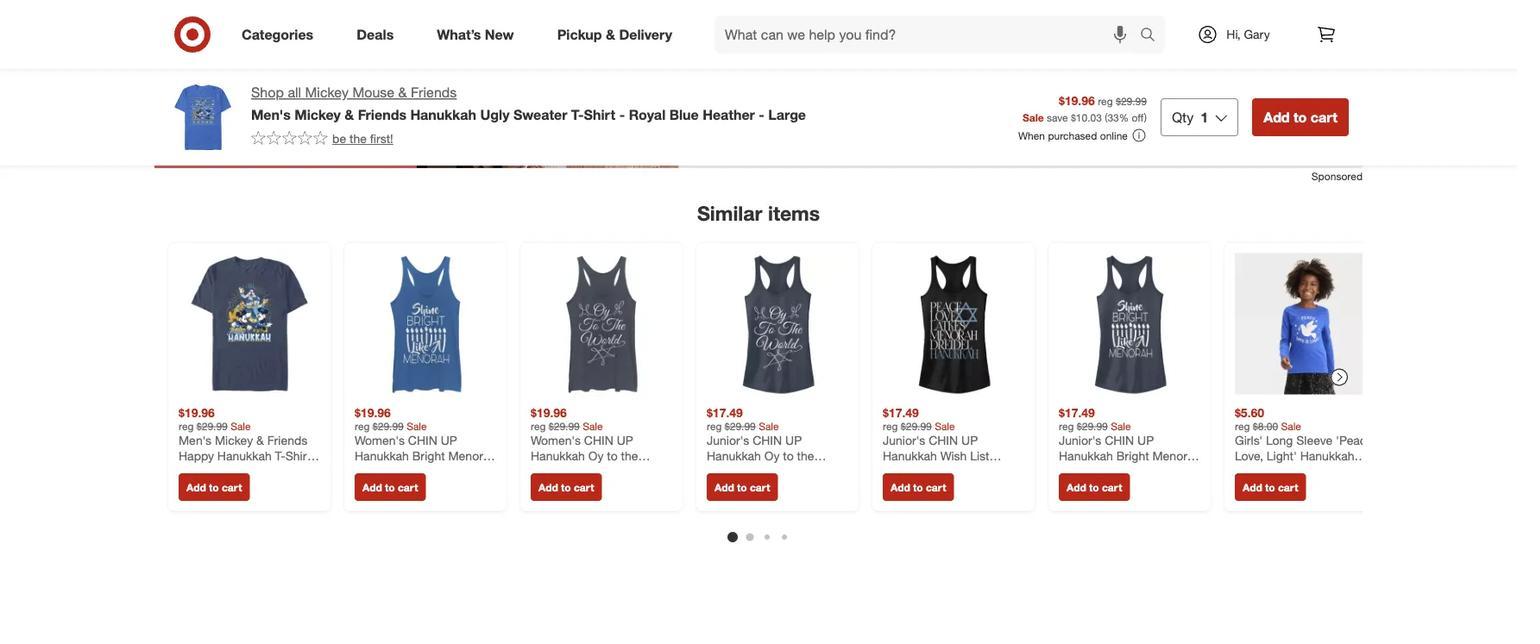 Task type: describe. For each thing, give the bounding box(es) containing it.
$5.60 reg $8.00 sale
[[1236, 405, 1302, 434]]

$19.96 for women's chin up hanukkah bright menorah  racerback tank top - royal blue heather - large image
[[355, 405, 391, 421]]

cart for junior's chin up hanukkah oy to the world  racerback tank top - indigo - large image
[[750, 481, 770, 494]]

reg for girls' long sleeve 'peace, love, light' hanukkah graphic t-shirt - cat & jack™ blue image
[[1236, 421, 1251, 434]]

what's
[[437, 26, 481, 43]]

cart for the junior's chin up hanukkah wish list  racerback tank top - black - large image
[[926, 481, 947, 494]]

junior's chin up hanukkah oy to the world  racerback tank top - indigo - large image
[[707, 254, 849, 395]]

$17.49 for the junior's chin up hanukkah wish list  racerback tank top - black - large image
[[883, 405, 919, 421]]

purchased
[[1048, 129, 1098, 142]]

items
[[768, 201, 820, 225]]

pickup & delivery
[[557, 26, 673, 43]]

2 vertical spatial &
[[345, 106, 354, 123]]

add for "men's mickey & friends happy hanukkah  t-shirt - navy blue heather - large" image
[[186, 481, 206, 494]]

add to cart for junior's chin up hanukkah oy to the world  racerback tank top - indigo - large image
[[715, 481, 770, 494]]

hi,
[[1227, 27, 1241, 42]]

$
[[1071, 111, 1076, 124]]

categories
[[242, 26, 314, 43]]

women's chin up hanukkah bright menorah  racerback tank top - royal blue heather - large image
[[355, 254, 496, 395]]

women's chin up hanukkah oy to the world  racerback tank top - navy blue heather - large image
[[531, 254, 673, 395]]

sale inside $19.96 reg $29.99 sale save $ 10.03 ( 33 % off )
[[1023, 111, 1044, 124]]

$19.96 reg $29.99 sale save $ 10.03 ( 33 % off )
[[1023, 93, 1147, 124]]

$17.49 reg $29.99 sale for junior's chin up hanukkah bright menorah  racerback tank top - indigo - small image
[[1059, 405, 1132, 434]]

ugly
[[480, 106, 510, 123]]

reg inside $19.96 reg $29.99 sale save $ 10.03 ( 33 % off )
[[1098, 95, 1113, 108]]

junior's chin up hanukkah bright menorah  racerback tank top - indigo - small image
[[1059, 254, 1201, 395]]

$8.00
[[1254, 421, 1279, 434]]

qty
[[1172, 109, 1194, 126]]

to for girls' long sleeve 'peace, love, light' hanukkah graphic t-shirt - cat & jack™ blue image
[[1266, 481, 1276, 494]]

pickup & delivery link
[[543, 16, 694, 54]]

cart for girls' long sleeve 'peace, love, light' hanukkah graphic t-shirt - cat & jack™ blue image
[[1279, 481, 1299, 494]]

be
[[332, 131, 346, 146]]

qty 1
[[1172, 109, 1209, 126]]

large
[[769, 106, 806, 123]]

men's
[[251, 106, 291, 123]]

first!
[[370, 131, 393, 146]]

add to cart button for girls' long sleeve 'peace, love, light' hanukkah graphic t-shirt - cat & jack™ blue image
[[1236, 474, 1307, 502]]

$5.60
[[1236, 405, 1265, 421]]

reg for the junior's chin up hanukkah wish list  racerback tank top - black - large image
[[883, 421, 898, 434]]

sale for junior's chin up hanukkah oy to the world  racerback tank top - indigo - large image
[[759, 421, 779, 434]]

what's new
[[437, 26, 514, 43]]

shop all mickey mouse & friends men's mickey & friends hanukkah ugly sweater  t-shirt - royal blue heather - large
[[251, 84, 806, 123]]

$19.96 reg $29.99 sale for women's chin up hanukkah bright menorah  racerback tank top - royal blue heather - large image
[[355, 405, 427, 434]]

$29.99 for women's chin up hanukkah oy to the world  racerback tank top - navy blue heather - large image
[[549, 421, 580, 434]]

cart for junior's chin up hanukkah bright menorah  racerback tank top - indigo - small image
[[1103, 481, 1123, 494]]

junior's chin up hanukkah wish list  racerback tank top - black - large image
[[883, 254, 1025, 395]]

deals
[[357, 26, 394, 43]]

to for women's chin up hanukkah bright menorah  racerback tank top - royal blue heather - large image
[[385, 481, 395, 494]]

What can we help you find? suggestions appear below search field
[[715, 16, 1145, 54]]

$19.96 reg $29.99 sale for "men's mickey & friends happy hanukkah  t-shirt - navy blue heather - large" image
[[179, 405, 251, 434]]

$17.49 reg $29.99 sale for junior's chin up hanukkah oy to the world  racerback tank top - indigo - large image
[[707, 405, 779, 434]]

$29.99 for women's chin up hanukkah bright menorah  racerback tank top - royal blue heather - large image
[[373, 421, 404, 434]]

men's mickey & friends happy hanukkah  t-shirt - navy blue heather - large image
[[179, 254, 320, 395]]

blue
[[670, 106, 699, 123]]

$19.96 inside $19.96 reg $29.99 sale save $ 10.03 ( 33 % off )
[[1059, 93, 1095, 108]]

cart for "men's mickey & friends happy hanukkah  t-shirt - navy blue heather - large" image
[[222, 481, 242, 494]]

gary
[[1245, 27, 1271, 42]]

t-
[[571, 106, 584, 123]]

0 vertical spatial friends
[[411, 84, 457, 101]]

sponsored
[[1312, 170, 1363, 183]]

advertisement region
[[155, 68, 1363, 169]]

reg for women's chin up hanukkah bright menorah  racerback tank top - royal blue heather - large image
[[355, 421, 370, 434]]

)
[[1145, 111, 1147, 124]]

similar items
[[698, 201, 820, 225]]

reg for women's chin up hanukkah oy to the world  racerback tank top - navy blue heather - large image
[[531, 421, 546, 434]]

add to cart button for the junior's chin up hanukkah wish list  racerback tank top - black - large image
[[883, 474, 954, 502]]

when purchased online
[[1019, 129, 1128, 142]]

deals link
[[342, 16, 416, 54]]

cart for women's chin up hanukkah bright menorah  racerback tank top - royal blue heather - large image
[[398, 481, 418, 494]]

0 vertical spatial mickey
[[305, 84, 349, 101]]

add to cart for junior's chin up hanukkah bright menorah  racerback tank top - indigo - small image
[[1067, 481, 1123, 494]]

sale for the junior's chin up hanukkah wish list  racerback tank top - black - large image
[[935, 421, 955, 434]]

sale for junior's chin up hanukkah bright menorah  racerback tank top - indigo - small image
[[1111, 421, 1132, 434]]

%
[[1120, 111, 1129, 124]]

& inside pickup & delivery link
[[606, 26, 616, 43]]

10.03
[[1076, 111, 1102, 124]]



Task type: locate. For each thing, give the bounding box(es) containing it.
online
[[1101, 129, 1128, 142]]

to for junior's chin up hanukkah oy to the world  racerback tank top - indigo - large image
[[737, 481, 747, 494]]

3 $19.96 reg $29.99 sale from the left
[[531, 405, 603, 434]]

2 $19.96 reg $29.99 sale from the left
[[355, 405, 427, 434]]

to for women's chin up hanukkah oy to the world  racerback tank top - navy blue heather - large image
[[561, 481, 571, 494]]

$29.99 for the junior's chin up hanukkah wish list  racerback tank top - black - large image
[[901, 421, 932, 434]]

& right mouse at top left
[[399, 84, 407, 101]]

add to cart for the junior's chin up hanukkah wish list  racerback tank top - black - large image
[[891, 481, 947, 494]]

off
[[1132, 111, 1145, 124]]

$19.96 for women's chin up hanukkah oy to the world  racerback tank top - navy blue heather - large image
[[531, 405, 567, 421]]

2 - from the left
[[759, 106, 765, 123]]

3 $17.49 from the left
[[1059, 405, 1096, 421]]

- right shirt
[[620, 106, 625, 123]]

when
[[1019, 129, 1046, 142]]

2 horizontal spatial $19.96 reg $29.99 sale
[[531, 405, 603, 434]]

& up the
[[345, 106, 354, 123]]

add to cart for girls' long sleeve 'peace, love, light' hanukkah graphic t-shirt - cat & jack™ blue image
[[1243, 481, 1299, 494]]

$19.96 reg $29.99 sale for women's chin up hanukkah oy to the world  racerback tank top - navy blue heather - large image
[[531, 405, 603, 434]]

to
[[1294, 109, 1307, 126], [209, 481, 219, 494], [385, 481, 395, 494], [561, 481, 571, 494], [737, 481, 747, 494], [914, 481, 923, 494], [1090, 481, 1100, 494], [1266, 481, 1276, 494]]

be the first! link
[[251, 130, 393, 148]]

1 horizontal spatial friends
[[411, 84, 457, 101]]

$17.49
[[707, 405, 743, 421], [883, 405, 919, 421], [1059, 405, 1096, 421]]

cart
[[1311, 109, 1338, 126], [222, 481, 242, 494], [398, 481, 418, 494], [574, 481, 594, 494], [750, 481, 770, 494], [926, 481, 947, 494], [1103, 481, 1123, 494], [1279, 481, 1299, 494]]

reg inside $5.60 reg $8.00 sale
[[1236, 421, 1251, 434]]

add for women's chin up hanukkah bright menorah  racerback tank top - royal blue heather - large image
[[363, 481, 382, 494]]

add to cart button for junior's chin up hanukkah oy to the world  racerback tank top - indigo - large image
[[707, 474, 778, 502]]

all
[[288, 84, 301, 101]]

$17.49 reg $29.99 sale for the junior's chin up hanukkah wish list  racerback tank top - black - large image
[[883, 405, 955, 434]]

new
[[485, 26, 514, 43]]

1 - from the left
[[620, 106, 625, 123]]

add to cart for "men's mickey & friends happy hanukkah  t-shirt - navy blue heather - large" image
[[186, 481, 242, 494]]

1 $19.96 reg $29.99 sale from the left
[[179, 405, 251, 434]]

add for junior's chin up hanukkah bright menorah  racerback tank top - indigo - small image
[[1067, 481, 1087, 494]]

similar
[[698, 201, 763, 225]]

mickey up be the first! link
[[295, 106, 341, 123]]

pickup
[[557, 26, 602, 43]]

add to cart button for women's chin up hanukkah bright menorah  racerback tank top - royal blue heather - large image
[[355, 474, 426, 502]]

girls' long sleeve 'peace, love, light' hanukkah graphic t-shirt - cat & jack™ blue image
[[1236, 254, 1377, 395]]

sale for women's chin up hanukkah oy to the world  racerback tank top - navy blue heather - large image
[[583, 421, 603, 434]]

reg for junior's chin up hanukkah oy to the world  racerback tank top - indigo - large image
[[707, 421, 722, 434]]

$29.99 for "men's mickey & friends happy hanukkah  t-shirt - navy blue heather - large" image
[[197, 421, 228, 434]]

sweater
[[514, 106, 568, 123]]

$17.49 for junior's chin up hanukkah bright menorah  racerback tank top - indigo - small image
[[1059, 405, 1096, 421]]

what's new link
[[422, 16, 536, 54]]

1 horizontal spatial $17.49 reg $29.99 sale
[[883, 405, 955, 434]]

$17.49 reg $29.99 sale
[[707, 405, 779, 434], [883, 405, 955, 434], [1059, 405, 1132, 434]]

3 $17.49 reg $29.99 sale from the left
[[1059, 405, 1132, 434]]

mouse
[[353, 84, 395, 101]]

1 $17.49 from the left
[[707, 405, 743, 421]]

add for women's chin up hanukkah oy to the world  racerback tank top - navy blue heather - large image
[[539, 481, 558, 494]]

1 vertical spatial friends
[[358, 106, 407, 123]]

0 horizontal spatial &
[[345, 106, 354, 123]]

2 horizontal spatial $17.49 reg $29.99 sale
[[1059, 405, 1132, 434]]

shop
[[251, 84, 284, 101]]

$29.99 for junior's chin up hanukkah oy to the world  racerback tank top - indigo - large image
[[725, 421, 756, 434]]

2 horizontal spatial &
[[606, 26, 616, 43]]

royal
[[629, 106, 666, 123]]

-
[[620, 106, 625, 123], [759, 106, 765, 123]]

reg for "men's mickey & friends happy hanukkah  t-shirt - navy blue heather - large" image
[[179, 421, 194, 434]]

0 horizontal spatial $17.49 reg $29.99 sale
[[707, 405, 779, 434]]

to for "men's mickey & friends happy hanukkah  t-shirt - navy blue heather - large" image
[[209, 481, 219, 494]]

1 $17.49 reg $29.99 sale from the left
[[707, 405, 779, 434]]

categories link
[[227, 16, 335, 54]]

similar items region
[[155, 68, 1387, 620]]

2 $17.49 from the left
[[883, 405, 919, 421]]

search
[[1133, 28, 1174, 45]]

add to cart button for junior's chin up hanukkah bright menorah  racerback tank top - indigo - small image
[[1059, 474, 1130, 502]]

add to cart for women's chin up hanukkah oy to the world  racerback tank top - navy blue heather - large image
[[539, 481, 594, 494]]

add for the junior's chin up hanukkah wish list  racerback tank top - black - large image
[[891, 481, 911, 494]]

hi, gary
[[1227, 27, 1271, 42]]

add for junior's chin up hanukkah oy to the world  racerback tank top - indigo - large image
[[715, 481, 735, 494]]

search button
[[1133, 16, 1174, 57]]

& right pickup at the top left of page
[[606, 26, 616, 43]]

0 horizontal spatial friends
[[358, 106, 407, 123]]

0 vertical spatial &
[[606, 26, 616, 43]]

$19.96 for "men's mickey & friends happy hanukkah  t-shirt - navy blue heather - large" image
[[179, 405, 215, 421]]

sale for girls' long sleeve 'peace, love, light' hanukkah graphic t-shirt - cat & jack™ blue image
[[1282, 421, 1302, 434]]

$19.96 reg $29.99 sale
[[179, 405, 251, 434], [355, 405, 427, 434], [531, 405, 603, 434]]

add to cart button for "men's mickey & friends happy hanukkah  t-shirt - navy blue heather - large" image
[[179, 474, 250, 502]]

$29.99
[[1116, 95, 1147, 108], [197, 421, 228, 434], [373, 421, 404, 434], [549, 421, 580, 434], [725, 421, 756, 434], [901, 421, 932, 434], [1077, 421, 1108, 434]]

$19.96
[[1059, 93, 1095, 108], [179, 405, 215, 421], [355, 405, 391, 421], [531, 405, 567, 421]]

$29.99 inside $19.96 reg $29.99 sale save $ 10.03 ( 33 % off )
[[1116, 95, 1147, 108]]

friends
[[411, 84, 457, 101], [358, 106, 407, 123]]

friends up hanukkah
[[411, 84, 457, 101]]

$17.49 for junior's chin up hanukkah oy to the world  racerback tank top - indigo - large image
[[707, 405, 743, 421]]

2 $17.49 reg $29.99 sale from the left
[[883, 405, 955, 434]]

add
[[1264, 109, 1290, 126], [186, 481, 206, 494], [363, 481, 382, 494], [539, 481, 558, 494], [715, 481, 735, 494], [891, 481, 911, 494], [1067, 481, 1087, 494], [1243, 481, 1263, 494]]

image of men's mickey & friends hanukkah ugly sweater  t-shirt - royal blue heather - large image
[[168, 83, 237, 152]]

1 horizontal spatial -
[[759, 106, 765, 123]]

be the first!
[[332, 131, 393, 146]]

$29.99 for junior's chin up hanukkah bright menorah  racerback tank top - indigo - small image
[[1077, 421, 1108, 434]]

mickey
[[305, 84, 349, 101], [295, 106, 341, 123]]

the
[[350, 131, 367, 146]]

heather
[[703, 106, 755, 123]]

1 horizontal spatial $17.49
[[883, 405, 919, 421]]

1 vertical spatial mickey
[[295, 106, 341, 123]]

0 horizontal spatial -
[[620, 106, 625, 123]]

sale inside $5.60 reg $8.00 sale
[[1282, 421, 1302, 434]]

33
[[1108, 111, 1120, 124]]

sale for "men's mickey & friends happy hanukkah  t-shirt - navy blue heather - large" image
[[231, 421, 251, 434]]

to for junior's chin up hanukkah bright menorah  racerback tank top - indigo - small image
[[1090, 481, 1100, 494]]

to for the junior's chin up hanukkah wish list  racerback tank top - black - large image
[[914, 481, 923, 494]]

shirt
[[584, 106, 616, 123]]

&
[[606, 26, 616, 43], [399, 84, 407, 101], [345, 106, 354, 123]]

(
[[1105, 111, 1108, 124]]

save
[[1047, 111, 1068, 124]]

add to cart button
[[1253, 98, 1349, 136], [179, 474, 250, 502], [355, 474, 426, 502], [531, 474, 602, 502], [707, 474, 778, 502], [883, 474, 954, 502], [1059, 474, 1130, 502], [1236, 474, 1307, 502]]

add to cart button for women's chin up hanukkah oy to the world  racerback tank top - navy blue heather - large image
[[531, 474, 602, 502]]

add for girls' long sleeve 'peace, love, light' hanukkah graphic t-shirt - cat & jack™ blue image
[[1243, 481, 1263, 494]]

hanukkah
[[411, 106, 477, 123]]

mickey right all
[[305, 84, 349, 101]]

reg
[[1098, 95, 1113, 108], [179, 421, 194, 434], [355, 421, 370, 434], [531, 421, 546, 434], [707, 421, 722, 434], [883, 421, 898, 434], [1059, 421, 1074, 434], [1236, 421, 1251, 434]]

2 horizontal spatial $17.49
[[1059, 405, 1096, 421]]

0 horizontal spatial $19.96 reg $29.99 sale
[[179, 405, 251, 434]]

- left large
[[759, 106, 765, 123]]

1 horizontal spatial &
[[399, 84, 407, 101]]

1 vertical spatial &
[[399, 84, 407, 101]]

cart for women's chin up hanukkah oy to the world  racerback tank top - navy blue heather - large image
[[574, 481, 594, 494]]

1 horizontal spatial $19.96 reg $29.99 sale
[[355, 405, 427, 434]]

sale
[[1023, 111, 1044, 124], [231, 421, 251, 434], [407, 421, 427, 434], [583, 421, 603, 434], [759, 421, 779, 434], [935, 421, 955, 434], [1111, 421, 1132, 434], [1282, 421, 1302, 434]]

add to cart
[[1264, 109, 1338, 126], [186, 481, 242, 494], [363, 481, 418, 494], [539, 481, 594, 494], [715, 481, 770, 494], [891, 481, 947, 494], [1067, 481, 1123, 494], [1243, 481, 1299, 494]]

reg for junior's chin up hanukkah bright menorah  racerback tank top - indigo - small image
[[1059, 421, 1074, 434]]

sale for women's chin up hanukkah bright menorah  racerback tank top - royal blue heather - large image
[[407, 421, 427, 434]]

0 horizontal spatial $17.49
[[707, 405, 743, 421]]

delivery
[[619, 26, 673, 43]]

1
[[1201, 109, 1209, 126]]

add to cart for women's chin up hanukkah bright menorah  racerback tank top - royal blue heather - large image
[[363, 481, 418, 494]]

friends down mouse at top left
[[358, 106, 407, 123]]



Task type: vqa. For each thing, say whether or not it's contained in the screenshot.


